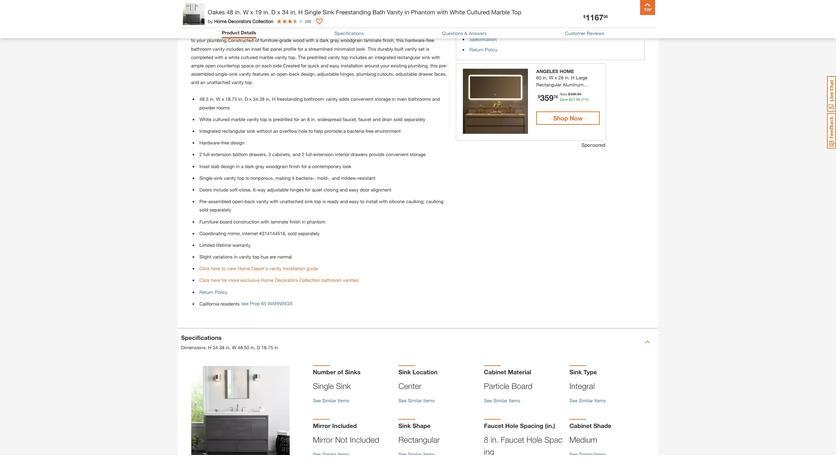 Task type: vqa. For each thing, say whether or not it's contained in the screenshot.


Task type: describe. For each thing, give the bounding box(es) containing it.
bathroom up by home decorators collection
[[238, 12, 258, 18]]

assembled inside pre-assembled open-back vanity with unattached sink top is ready and easy to install with silicone caulking; caulking sold separately
[[208, 199, 231, 204]]

flat-
[[263, 46, 271, 52]]

1 horizontal spatial door
[[295, 29, 304, 35]]

existing
[[391, 63, 407, 68]]

particle board
[[484, 382, 533, 391]]

&
[[465, 30, 468, 36]]

for up integrated rectangular sink without an overflow hole to help promote a bacteria-free environment
[[294, 116, 300, 122]]

1 vertical spatial bottom
[[233, 152, 248, 157]]

internet
[[242, 231, 258, 236]]

18.75 inside 48.5 in. w x 18.75 in. d x 34.38 in. h freestanding bathroom vanity adds convenient storage in main bathrooms and powder rooms
[[225, 96, 237, 102]]

policy for bottom return policy link
[[215, 289, 227, 295]]

exclusive
[[240, 278, 260, 283]]

$ right /box
[[568, 92, 570, 96]]

storage inside 48.5 in. w x 18.75 in. d x 34.38 in. h freestanding bathroom vanity adds convenient storage in main bathrooms and powder rooms
[[375, 96, 391, 102]]

interior inside this 48.5 in. w oakes bathroom vanity in phantom is designed to maximize storage in powder rooms and bathrooms. it features 2 soft-close 1-door cabinets with full-extension interior drawers and 2 full-extension bottom drawers for a variety of storage options. it also includes a soft-close 2-door cabinet below the sink for additional storage space and easy access to your plumbing.constructed of furniture-grade wood with a dark gray woodgrain laminate finish, this hardware-free bathroom vanity includes an inset flat-panel profile for a streamlined minimalist look. this durably built vanity set is completed with a white cultured marble vanity top. the predrilled vanity top includes an integrated rectangular sink with ample open countertop space on each side.created for quick and easy installation around your existing plumbing, this pre- assembled single-sink vanity features an open-back design, adjustable hinges, plumbing cutouts, adjustable drawer faces, and an unattached vanity top.
[[309, 21, 323, 26]]

2 right cabinets,
[[302, 152, 305, 157]]

%)
[[584, 97, 589, 102]]

0 horizontal spatial gray
[[255, 163, 265, 169]]

rooms inside 48.5 in. w x 18.75 in. d x 34.38 in. h freestanding bathroom vanity adds convenient storage in main bathrooms and powder rooms
[[217, 105, 230, 110]]

76
[[554, 94, 558, 99]]

full- up inset
[[203, 152, 211, 157]]

doors include soft-close, 6-way adjustable hinges for quiet closing and easy door alignment
[[199, 187, 391, 193]]

integrated rectangular sink without an overflow hole to help promote a bacteria-free environment
[[199, 128, 401, 134]]

18.75 inside specifications dimensions: h 34.38 in , w 48.50 in , d 18.75 in
[[261, 345, 273, 350]]

mirror,
[[228, 231, 241, 236]]

sink down 'number of sinks'
[[336, 382, 351, 391]]

h inside specifications dimensions: h 34.38 in , w 48.50 in , d 18.75 in
[[208, 345, 212, 350]]

vanity inside angeles home 60 in. w x 28 in. h large rectangular aluminum framed wall mount led light bathroom vanity mirror in white
[[558, 96, 571, 101]]

a right promote
[[343, 128, 346, 134]]

durably
[[378, 46, 393, 52]]

on
[[255, 63, 260, 68]]

caret image
[[645, 340, 650, 345]]

inset
[[199, 163, 210, 169]]

freestanding
[[336, 8, 371, 16]]

0 horizontal spatial vanity
[[387, 8, 403, 16]]

extension up 'contemporary' at the left of page
[[314, 152, 334, 157]]

oakes up by
[[208, 8, 225, 16]]

for left the "quiet"
[[305, 187, 311, 193]]

items for center
[[423, 398, 435, 404]]

board
[[512, 382, 533, 391]]

0 vertical spatial it
[[437, 12, 440, 18]]

1 vertical spatial finish
[[290, 219, 301, 225]]

#314144518,
[[259, 231, 287, 236]]

2 horizontal spatial drawers
[[402, 21, 418, 26]]

$ right save
[[569, 97, 571, 102]]

an down the ample
[[200, 80, 205, 85]]

integrated
[[199, 128, 221, 134]]

2 horizontal spatial adjustable
[[396, 71, 417, 77]]

see prop 65 warnings button
[[241, 298, 293, 310]]

and left phantom
[[403, 12, 411, 18]]

integral
[[570, 382, 595, 391]]

faucet;
[[343, 116, 357, 122]]

0 horizontal spatial marble
[[231, 116, 245, 122]]

hardware-
[[199, 140, 221, 146]]

click here to view home depot's vanity installation guide
[[199, 266, 318, 272]]

gray inside this 48.5 in. w oakes bathroom vanity in phantom is designed to maximize storage in powder rooms and bathrooms. it features 2 soft-close 1-door cabinets with full-extension interior drawers and 2 full-extension bottom drawers for a variety of storage options. it also includes a soft-close 2-door cabinet below the sink for additional storage space and easy access to your plumbing.constructed of furniture-grade wood with a dark gray woodgrain laminate finish, this hardware-free bathroom vanity includes an inset flat-panel profile for a streamlined minimalist look. this durably built vanity set is completed with a white cultured marble vanity top. the predrilled vanity top includes an integrated rectangular sink with ample open countertop space on each side.created for quick and easy installation around your existing plumbing, this pre- assembled single-sink vanity features an open-back design, adjustable hinges, plumbing cutouts, adjustable drawer faces, and an unattached vanity top.
[[330, 38, 339, 43]]

mirror for mirror not included
[[313, 435, 333, 445]]

1 vertical spatial dark
[[245, 163, 254, 169]]

sink for rectangular
[[399, 422, 411, 430]]

0 vertical spatial return policy link
[[470, 47, 498, 52]]

below
[[322, 29, 335, 35]]

similar for particle board
[[493, 398, 508, 404]]

with up furniture-board construction with laminate finish in phantom
[[270, 199, 279, 204]]

3
[[268, 152, 271, 157]]

ample
[[191, 63, 204, 68]]

doors
[[199, 187, 212, 193]]

0 vertical spatial d
[[271, 8, 276, 16]]

freestanding
[[277, 96, 303, 102]]

1 vertical spatial included
[[350, 435, 379, 445]]

sink up minimalist
[[344, 29, 352, 35]]

hinges,
[[340, 71, 355, 77]]

easy inside pre-assembled open-back vanity with unattached sink top is ready and easy to install with silicone caulking; caulking sold separately
[[349, 199, 359, 204]]

(in.)
[[545, 422, 555, 430]]

d inside 48.5 in. w x 18.75 in. d x 34.38 in. h freestanding bathroom vanity adds convenient storage in main bathrooms and powder rooms
[[245, 96, 248, 102]]

1 vertical spatial this
[[368, 46, 376, 52]]

0 vertical spatial single
[[304, 8, 321, 16]]

2 vertical spatial white
[[199, 116, 211, 122]]

0 horizontal spatial adjustable
[[267, 187, 289, 193]]

1 horizontal spatial close
[[278, 29, 289, 35]]

mirror not included
[[313, 435, 379, 445]]

0 vertical spatial this
[[396, 38, 404, 43]]

sink location
[[399, 369, 438, 376]]

shade
[[594, 422, 612, 430]]

sink shape
[[399, 422, 431, 430]]

sink up include
[[214, 175, 223, 181]]

0 vertical spatial finish
[[289, 163, 300, 169]]

2 horizontal spatial of
[[338, 369, 343, 376]]

bottom inside this 48.5 in. w oakes bathroom vanity in phantom is designed to maximize storage in powder rooms and bathrooms. it features 2 soft-close 1-door cabinets with full-extension interior drawers and 2 full-extension bottom drawers for a variety of storage options. it also includes a soft-close 2-door cabinet below the sink for additional storage space and easy access to your plumbing.constructed of furniture-grade wood with a dark gray woodgrain laminate finish, this hardware-free bathroom vanity includes an inset flat-panel profile for a streamlined minimalist look. this durably built vanity set is completed with a white cultured marble vanity top. the predrilled vanity top includes an integrated rectangular sink with ample open countertop space on each side.created for quick and easy installation around your existing plumbing, this pre- assembled single-sink vanity features an open-back design, adjustable hinges, plumbing cutouts, adjustable drawer faces, and an unattached vanity top.
[[385, 21, 400, 26]]

shop now
[[553, 114, 583, 122]]

0 vertical spatial collection
[[252, 18, 273, 24]]

furniture-board construction with laminate finish in phantom
[[199, 219, 326, 225]]

sink down countertop
[[229, 71, 238, 77]]

h inside 48.5 in. w x 18.75 in. d x 34.38 in. h freestanding bathroom vanity adds convenient storage in main bathrooms and powder rooms
[[272, 96, 276, 102]]

plumbing,
[[408, 63, 429, 68]]

1 vertical spatial installation
[[283, 266, 305, 272]]

34.38 inside specifications dimensions: h 34.38 in , w 48.50 in , d 18.75 in
[[213, 345, 225, 350]]

see for integral
[[570, 398, 578, 404]]

center
[[399, 382, 422, 391]]

see for center
[[399, 398, 407, 404]]

additional resources
[[460, 12, 521, 19]]

vanity inside pre-assembled open-back vanity with unattached sink top is ready and easy to install with silicone caulking; caulking sold separately
[[256, 199, 269, 204]]

with up coordinating mirror, internet #314144518, sold separately
[[261, 219, 269, 225]]

0 horizontal spatial free
[[221, 140, 229, 146]]

with down cabinet
[[306, 38, 314, 43]]

with right install
[[379, 199, 388, 204]]

sink up display icon
[[323, 8, 334, 16]]

wall
[[554, 89, 563, 94]]

for down the
[[301, 63, 307, 68]]

1 vertical spatial return policy link
[[199, 289, 227, 295]]

48.5 inside this 48.5 in. w oakes bathroom vanity in phantom is designed to maximize storage in powder rooms and bathrooms. it features 2 soft-close 1-door cabinets with full-extension interior drawers and 2 full-extension bottom drawers for a variety of storage options. it also includes a soft-close 2-door cabinet below the sink for additional storage space and easy access to your plumbing.constructed of furniture-grade wood with a dark gray woodgrain laminate finish, this hardware-free bathroom vanity includes an inset flat-panel profile for a streamlined minimalist look. this durably built vanity set is completed with a white cultured marble vanity top. the predrilled vanity top includes an integrated rectangular sink with ample open countertop space on each side.created for quick and easy installation around your existing plumbing, this pre- assembled single-sink vanity features an open-back design, adjustable hinges, plumbing cutouts, adjustable drawer faces, and an unattached vanity top.
[[201, 12, 210, 18]]

bathroom up completed
[[191, 46, 211, 52]]

2 horizontal spatial includes
[[350, 54, 367, 60]]

product details
[[222, 30, 256, 35]]

sinks
[[345, 369, 361, 376]]

quick
[[308, 63, 319, 68]]

0 vertical spatial white
[[450, 8, 465, 16]]

0 vertical spatial top.
[[288, 54, 297, 60]]

48.5 in. w x 18.75 in. d x 34.38 in. h freestanding bathroom vanity adds convenient storage in main bathrooms and powder rooms
[[199, 96, 440, 110]]

and inside 48.5 in. w x 18.75 in. d x 34.38 in. h freestanding bathroom vanity adds convenient storage in main bathrooms and powder rooms
[[432, 96, 440, 102]]

0 vertical spatial your
[[197, 38, 206, 43]]

0 horizontal spatial door
[[240, 21, 249, 26]]

an right without
[[273, 128, 278, 134]]

an up hole
[[301, 116, 306, 122]]

28 inside angeles home 60 in. w x 28 in. h large rectangular aluminum framed wall mount led light bathroom vanity mirror in white
[[559, 75, 564, 80]]

bathroom left "vanities"
[[322, 278, 342, 283]]

return for the topmost return policy link
[[470, 47, 484, 52]]

$ 1167 00
[[584, 13, 608, 22]]

and down the ample
[[191, 80, 199, 85]]

1 horizontal spatial phantom
[[307, 219, 326, 225]]

silicone
[[389, 199, 405, 204]]

board
[[220, 219, 232, 225]]

1 vertical spatial rectangular
[[222, 128, 246, 134]]

construction
[[233, 219, 259, 225]]

coordinating mirror, internet #314144518, sold separately
[[199, 231, 320, 236]]

0 vertical spatial faucet
[[484, 422, 504, 430]]

, right 48.50
[[254, 345, 256, 350]]

easy down minimalist
[[330, 63, 340, 68]]

, left 48.50
[[229, 345, 231, 350]]

1 vertical spatial your
[[380, 63, 390, 68]]

and right quick
[[321, 63, 329, 68]]

cabinet material
[[484, 369, 531, 376]]

an up around
[[368, 54, 373, 60]]

x inside angeles home 60 in. w x 28 in. h large rectangular aluminum framed wall mount led light bathroom vanity mirror in white
[[555, 75, 557, 80]]

it
[[292, 175, 294, 181]]

0 horizontal spatial drawers
[[325, 21, 341, 26]]

number
[[313, 369, 336, 376]]

1 horizontal spatial drawers
[[351, 152, 368, 157]]

white inside angeles home 60 in. w x 28 in. h large rectangular aluminum framed wall mount led light bathroom vanity mirror in white
[[536, 103, 548, 108]]

is up without
[[268, 116, 272, 122]]

$ inside $ 1167 00
[[584, 14, 586, 19]]

1 vertical spatial bacteria-
[[296, 175, 314, 181]]

similar for integral
[[579, 398, 593, 404]]

limited lifetime warranty
[[199, 242, 251, 248]]

for up the
[[298, 46, 303, 52]]

display image
[[316, 18, 323, 25]]

with right cabinets
[[270, 21, 278, 26]]

a up furniture-
[[264, 29, 267, 35]]

1 horizontal spatial the
[[473, 26, 480, 32]]

design for free
[[231, 140, 245, 146]]

mirror inside angeles home 60 in. w x 28 in. h large rectangular aluminum framed wall mount led light bathroom vanity mirror in white
[[572, 96, 585, 101]]

a up streamlined at the left
[[316, 38, 318, 43]]

, up closing
[[329, 175, 331, 181]]

items for single sink
[[338, 398, 349, 404]]

is up close,
[[246, 175, 249, 181]]

built
[[395, 46, 404, 52]]

additional
[[361, 29, 381, 35]]

also
[[236, 29, 244, 35]]

plumbing
[[357, 71, 376, 77]]

1 horizontal spatial sold
[[288, 231, 297, 236]]

sink left without
[[247, 128, 255, 134]]

maximize
[[329, 12, 348, 18]]

1 vertical spatial rectangular
[[399, 435, 440, 445]]

here for to
[[211, 266, 220, 272]]

california residents see prop 65 warnings
[[199, 301, 293, 307]]

in inside 48.5 in. w x 18.75 in. d x 34.38 in. h freestanding bathroom vanity adds convenient storage in main bathrooms and powder rooms
[[392, 96, 396, 102]]

0 vertical spatial included
[[332, 422, 357, 430]]

is right set
[[426, 46, 429, 52]]

0 horizontal spatial predrilled
[[273, 116, 293, 122]]

by home decorators collection
[[208, 18, 273, 24]]

sponsored
[[582, 142, 606, 148]]

full- down 34
[[280, 21, 287, 26]]

full- down oakes 48 in. w x 19 in. d x 34 in. h single sink freestanding bath vanity in phantom with white cultured marble top
[[356, 21, 364, 26]]

additional
[[460, 12, 489, 19]]

finish,
[[383, 38, 395, 43]]

reviews
[[587, 30, 604, 36]]

from
[[460, 26, 471, 32]]

0 vertical spatial 28
[[306, 19, 310, 23]]

making
[[275, 175, 291, 181]]

faucet
[[359, 116, 372, 122]]

0 vertical spatial of
[[191, 29, 195, 35]]

widespread
[[317, 116, 342, 122]]

0 vertical spatial bacteria-
[[347, 128, 366, 134]]

1 horizontal spatial free
[[366, 128, 374, 134]]

0 horizontal spatial close
[[223, 21, 234, 26]]

and left drain
[[373, 116, 381, 122]]

1 vertical spatial .
[[575, 97, 576, 102]]

w inside this 48.5 in. w oakes bathroom vanity in phantom is designed to maximize storage in powder rooms and bathrooms. it features 2 soft-close 1-door cabinets with full-extension interior drawers and 2 full-extension bottom drawers for a variety of storage options. it also includes a soft-close 2-door cabinet below the sink for additional storage space and easy access to your plumbing.constructed of furniture-grade wood with a dark gray woodgrain laminate finish, this hardware-free bathroom vanity includes an inset flat-panel profile for a streamlined minimalist look. this durably built vanity set is completed with a white cultured marble vanity top. the predrilled vanity top includes an integrated rectangular sink with ample open countertop space on each side.created for quick and easy installation around your existing plumbing, this pre- assembled single-sink vanity features an open-back design, adjustable hinges, plumbing cutouts, adjustable drawer faces, and an unattached vanity top.
[[218, 12, 222, 18]]

an left the inset
[[245, 46, 250, 52]]

2 horizontal spatial home
[[261, 278, 274, 283]]

0 vertical spatial .
[[576, 92, 577, 96]]

00
[[604, 14, 608, 19]]

0 horizontal spatial woodgrain
[[266, 163, 288, 169]]

convenient inside 48.5 in. w x 18.75 in. d x 34.38 in. h freestanding bathroom vanity adds convenient storage in main bathrooms and powder rooms
[[351, 96, 374, 102]]

to up completed
[[191, 38, 195, 43]]

grade
[[280, 38, 292, 43]]

1 vertical spatial this
[[430, 63, 438, 68]]

for left more at the left of page
[[222, 278, 227, 283]]

shop now button
[[536, 111, 600, 125]]

1167
[[586, 13, 604, 22]]

include
[[213, 187, 228, 193]]

2 vertical spatial door
[[360, 187, 370, 193]]

top inside pre-assembled open-back vanity with unattached sink top is ready and easy to install with silicone caulking; caulking sold separately
[[314, 199, 321, 204]]

1 vertical spatial convenient
[[386, 152, 409, 157]]

close,
[[239, 187, 252, 193]]

extension up '2-'
[[287, 21, 308, 26]]

1 horizontal spatial of
[[255, 38, 259, 43]]

customer
[[565, 30, 586, 36]]

to right designed
[[323, 12, 327, 18]]

w up by home decorators collection
[[243, 8, 249, 16]]

return for bottom return policy link
[[199, 289, 214, 295]]

similar for single sink
[[322, 398, 337, 404]]

to left view
[[222, 266, 226, 272]]

and up hardware-
[[413, 29, 421, 35]]

h inside angeles home 60 in. w x 28 in. h large rectangular aluminum framed wall mount led light bathroom vanity mirror in white
[[571, 75, 575, 80]]

click for click here for more exclusive home decorators collection bathroom vanities
[[199, 278, 210, 283]]

0 horizontal spatial decorators
[[228, 18, 251, 24]]

0 vertical spatial separately
[[404, 116, 425, 122]]

w inside 48.5 in. w x 18.75 in. d x 34.38 in. h freestanding bathroom vanity adds convenient storage in main bathrooms and powder rooms
[[216, 96, 220, 102]]

by
[[208, 18, 213, 24]]

promote
[[324, 128, 342, 134]]

bathroom inside 48.5 in. w x 18.75 in. d x 34.38 in. h freestanding bathroom vanity adds convenient storage in main bathrooms and powder rooms
[[304, 96, 324, 102]]

powder inside this 48.5 in. w oakes bathroom vanity in phantom is designed to maximize storage in powder rooms and bathrooms. it features 2 soft-close 1-door cabinets with full-extension interior drawers and 2 full-extension bottom drawers for a variety of storage options. it also includes a soft-close 2-door cabinet below the sink for additional storage space and easy access to your plumbing.constructed of furniture-grade wood with a dark gray woodgrain laminate finish, this hardware-free bathroom vanity includes an inset flat-panel profile for a streamlined minimalist look. this durably built vanity set is completed with a white cultured marble vanity top. the predrilled vanity top includes an integrated rectangular sink with ample open countertop space on each side.created for quick and easy installation around your existing plumbing, this pre- assembled single-sink vanity features an open-back design, adjustable hinges, plumbing cutouts, adjustable drawer faces, and an unattached vanity top.
[[372, 12, 387, 18]]

0 horizontal spatial cultured
[[213, 116, 230, 122]]

specifications for specifications dimensions: h 34.38 in , w 48.50 in , d 18.75 in
[[181, 334, 222, 341]]

1 vertical spatial single
[[313, 382, 334, 391]]

a down 2 full-extension bottom drawers, 3 cabinets, and 2 full-extension interior drawers provide convenient storage
[[308, 163, 311, 169]]

here for for
[[211, 278, 220, 283]]

0 horizontal spatial home
[[214, 18, 227, 24]]

1 vertical spatial decorators
[[275, 278, 298, 283]]

1 vertical spatial return policy
[[199, 289, 227, 295]]

drawer
[[419, 71, 433, 77]]

a up close,
[[241, 163, 244, 169]]

mold-
[[317, 175, 329, 181]]

and right closing
[[340, 187, 348, 193]]

single sink
[[313, 382, 351, 391]]

easy down variety
[[423, 29, 432, 35]]

design for slab
[[221, 163, 235, 169]]

warnings
[[268, 301, 293, 307]]

1 horizontal spatial features
[[253, 71, 269, 77]]

60 in. w x 28 in. h large rectangular aluminum framed wall mount led light bathroom vanity mirror in white image
[[463, 69, 528, 134]]

variety
[[430, 21, 444, 26]]

0 horizontal spatial it
[[232, 29, 234, 35]]

1-
[[235, 21, 240, 26]]

$ left 76
[[538, 94, 540, 99]]

rooms inside this 48.5 in. w oakes bathroom vanity in phantom is designed to maximize storage in powder rooms and bathrooms. it features 2 soft-close 1-door cabinets with full-extension interior drawers and 2 full-extension bottom drawers for a variety of storage options. it also includes a soft-close 2-door cabinet below the sink for additional storage space and easy access to your plumbing.constructed of furniture-grade wood with a dark gray woodgrain laminate finish, this hardware-free bathroom vanity includes an inset flat-panel profile for a streamlined minimalist look. this durably built vanity set is completed with a white cultured marble vanity top. the predrilled vanity top includes an integrated rectangular sink with ample open countertop space on each side.created for quick and easy installation around your existing plumbing, this pre- assembled single-sink vanity features an open-back design, adjustable hinges, plumbing cutouts, adjustable drawer faces, and an unattached vanity top.
[[389, 12, 402, 18]]

0 vertical spatial (
[[305, 19, 306, 23]]

mildew-
[[341, 175, 358, 181]]

alignment
[[371, 187, 391, 193]]

1 vertical spatial includes
[[226, 46, 244, 52]]

h right 34
[[298, 8, 303, 16]]

around
[[364, 63, 379, 68]]

free inside this 48.5 in. w oakes bathroom vanity in phantom is designed to maximize storage in powder rooms and bathrooms. it features 2 soft-close 1-door cabinets with full-extension interior drawers and 2 full-extension bottom drawers for a variety of storage options. it also includes a soft-close 2-door cabinet below the sink for additional storage space and easy access to your plumbing.constructed of furniture-grade wood with a dark gray woodgrain laminate finish, this hardware-free bathroom vanity includes an inset flat-panel profile for a streamlined minimalist look. this durably built vanity set is completed with a white cultured marble vanity top. the predrilled vanity top includes an integrated rectangular sink with ample open countertop space on each side.created for quick and easy installation around your existing plumbing, this pre- assembled single-sink vanity features an open-back design, adjustable hinges, plumbing cutouts, adjustable drawer faces, and an unattached vanity top.
[[426, 38, 434, 43]]

d inside specifications dimensions: h 34.38 in , w 48.50 in , d 18.75 in
[[257, 345, 260, 350]]

specifications for specifications
[[335, 30, 364, 36]]

see similar items for single sink
[[313, 398, 349, 404]]

1 vertical spatial interior
[[335, 152, 350, 157]]

similar for center
[[408, 398, 422, 404]]

0 horizontal spatial top.
[[245, 80, 253, 85]]

2 full-extension bottom drawers, 3 cabinets, and 2 full-extension interior drawers provide convenient storage
[[199, 152, 426, 157]]

items for particle board
[[509, 398, 520, 404]]

click here for more exclusive home decorators collection bathroom vanities link
[[199, 278, 359, 283]]

extension down hardware-free design
[[211, 152, 231, 157]]

1 horizontal spatial adjustable
[[317, 71, 339, 77]]

0 vertical spatial soft-
[[213, 21, 223, 26]]

0 vertical spatial includes
[[246, 29, 263, 35]]

2 vertical spatial soft-
[[230, 187, 239, 193]]

items for integral
[[594, 398, 606, 404]]

product image
[[191, 366, 290, 455]]

0 horizontal spatial hole
[[505, 422, 518, 430]]

for down "bathrooms."
[[420, 21, 425, 26]]



Task type: locate. For each thing, give the bounding box(es) containing it.
2 items from the left
[[423, 398, 435, 404]]

single-
[[215, 71, 229, 77]]

product
[[222, 30, 240, 35]]

bottom up the finish,
[[385, 21, 400, 26]]

0 vertical spatial 8
[[307, 116, 310, 122]]

similar down center
[[408, 398, 422, 404]]

marble inside this 48.5 in. w oakes bathroom vanity in phantom is designed to maximize storage in powder rooms and bathrooms. it features 2 soft-close 1-door cabinets with full-extension interior drawers and 2 full-extension bottom drawers for a variety of storage options. it also includes a soft-close 2-door cabinet below the sink for additional storage space and easy access to your plumbing.constructed of furniture-grade wood with a dark gray woodgrain laminate finish, this hardware-free bathroom vanity includes an inset flat-panel profile for a streamlined minimalist look. this durably built vanity set is completed with a white cultured marble vanity top. the predrilled vanity top includes an integrated rectangular sink with ample open countertop space on each side.created for quick and easy installation around your existing plumbing, this pre- assembled single-sink vanity features an open-back design, adjustable hinges, plumbing cutouts, adjustable drawer faces, and an unattached vanity top.
[[259, 54, 274, 60]]

3 similar from the left
[[493, 398, 508, 404]]

1 horizontal spatial specifications
[[335, 30, 364, 36]]

cabinet
[[306, 29, 321, 35]]

hole
[[299, 128, 308, 134]]

environment
[[375, 128, 401, 134]]

vanity inside 48.5 in. w x 18.75 in. d x 34.38 in. h freestanding bathroom vanity adds convenient storage in main bathrooms and powder rooms
[[326, 96, 338, 102]]

48.5 inside 48.5 in. w x 18.75 in. d x 34.38 in. h freestanding bathroom vanity adds convenient storage in main bathrooms and powder rooms
[[199, 96, 209, 102]]

sold inside pre-assembled open-back vanity with unattached sink top is ready and easy to install with silicone caulking; caulking sold separately
[[199, 207, 208, 213]]

warranty
[[232, 242, 251, 248]]

1 horizontal spatial rooms
[[389, 12, 402, 18]]

1 vertical spatial rooms
[[217, 105, 230, 110]]

white
[[450, 8, 465, 16], [536, 103, 548, 108], [199, 116, 211, 122]]

w inside specifications dimensions: h 34.38 in , w 48.50 in , d 18.75 in
[[232, 345, 236, 350]]

click for click here to view home depot's vanity installation guide
[[199, 266, 210, 272]]

48.5 up integrated
[[199, 96, 209, 102]]

number of sinks
[[313, 369, 361, 376]]

in inside angeles home 60 in. w x 28 in. h large rectangular aluminum framed wall mount led light bathroom vanity mirror in white
[[586, 96, 590, 101]]

( inside $ 359 76 /box $ 386 . 84 save $ 27 . 08 ( 7 %)
[[581, 97, 582, 102]]

door down resistant
[[360, 187, 370, 193]]

each
[[262, 63, 272, 68]]

1 vertical spatial free
[[366, 128, 374, 134]]

w down angeles
[[549, 75, 554, 80]]

separately
[[404, 116, 425, 122], [210, 207, 231, 213], [298, 231, 320, 236]]

1 vertical spatial space
[[241, 63, 254, 68]]

1 horizontal spatial separately
[[298, 231, 320, 236]]

1 click from the top
[[199, 266, 210, 272]]

1 vertical spatial gray
[[255, 163, 265, 169]]

finish
[[289, 163, 300, 169], [290, 219, 301, 225]]

top left hue
[[253, 254, 259, 260]]

and right cabinets,
[[293, 152, 301, 157]]

2 click from the top
[[199, 278, 210, 283]]

countertop
[[217, 63, 240, 68]]

rectangular up framed
[[536, 82, 562, 87]]

streamlined
[[308, 46, 333, 52]]

phantom down pre-assembled open-back vanity with unattached sink top is ready and easy to install with silicone caulking; caulking sold separately
[[307, 219, 326, 225]]

woodgrain up minimalist
[[341, 38, 363, 43]]

cultured
[[467, 8, 490, 16]]

illustrations may vary from actual product. image
[[194, 0, 642, 1]]

)
[[310, 19, 311, 23]]

designed
[[303, 12, 322, 18]]

see similar items
[[313, 398, 349, 404], [399, 398, 435, 404], [484, 398, 520, 404], [570, 398, 606, 404]]

specification link
[[470, 36, 497, 42]]

0 horizontal spatial return policy
[[199, 289, 227, 295]]

cabinet for medium
[[570, 422, 592, 430]]

0 horizontal spatial includes
[[226, 46, 244, 52]]

2 horizontal spatial d
[[271, 8, 276, 16]]

view
[[227, 266, 236, 272]]

1 vertical spatial collection
[[299, 278, 320, 283]]

0 vertical spatial close
[[223, 21, 234, 26]]

34.38 right dimensions:
[[213, 345, 225, 350]]

vanity
[[259, 12, 272, 18], [213, 46, 225, 52], [405, 46, 417, 52], [275, 54, 287, 60], [328, 54, 340, 60], [239, 71, 251, 77], [232, 80, 244, 85], [326, 96, 338, 102], [247, 116, 259, 122], [224, 175, 236, 181], [256, 199, 269, 204], [239, 254, 251, 260], [269, 266, 282, 272]]

lifetime
[[216, 242, 231, 248]]

to left install
[[360, 199, 365, 204]]

2 similar from the left
[[408, 398, 422, 404]]

predrilled inside this 48.5 in. w oakes bathroom vanity in phantom is designed to maximize storage in powder rooms and bathrooms. it features 2 soft-close 1-door cabinets with full-extension interior drawers and 2 full-extension bottom drawers for a variety of storage options. it also includes a soft-close 2-door cabinet below the sink for additional storage space and easy access to your plumbing.constructed of furniture-grade wood with a dark gray woodgrain laminate finish, this hardware-free bathroom vanity includes an inset flat-panel profile for a streamlined minimalist look. this durably built vanity set is completed with a white cultured marble vanity top. the predrilled vanity top includes an integrated rectangular sink with ample open countertop space on each side.created for quick and easy installation around your existing plumbing, this pre- assembled single-sink vanity features an open-back design, adjustable hinges, plumbing cutouts, adjustable drawer faces, and an unattached vanity top.
[[307, 54, 327, 60]]

sink down set
[[422, 54, 430, 60]]

drawers down "bathrooms."
[[402, 21, 418, 26]]

1 vertical spatial (
[[581, 97, 582, 102]]

decorators down normal
[[275, 278, 298, 283]]

0 vertical spatial unattached
[[207, 80, 230, 85]]

hole inside 8 in. faucet hole spac ing
[[527, 435, 542, 445]]

1 items from the left
[[338, 398, 349, 404]]

the right from in the top right of the page
[[473, 26, 480, 32]]

adjustable down making
[[267, 187, 289, 193]]

1 vertical spatial mirror
[[313, 422, 331, 430]]

hole
[[505, 422, 518, 430], [527, 435, 542, 445]]

includes up the white
[[226, 46, 244, 52]]

full- up 'contemporary' at the left of page
[[306, 152, 314, 157]]

1 vertical spatial here
[[211, 278, 220, 283]]

to right hole
[[309, 128, 313, 134]]

rectangular up hardware-free design
[[222, 128, 246, 134]]

drawers
[[325, 21, 341, 26], [402, 21, 418, 26], [351, 152, 368, 157]]

1 horizontal spatial unattached
[[280, 199, 303, 204]]

phantom inside this 48.5 in. w oakes bathroom vanity in phantom is designed to maximize storage in powder rooms and bathrooms. it features 2 soft-close 1-door cabinets with full-extension interior drawers and 2 full-extension bottom drawers for a variety of storage options. it also includes a soft-close 2-door cabinet below the sink for additional storage space and easy access to your plumbing.constructed of furniture-grade wood with a dark gray woodgrain laminate finish, this hardware-free bathroom vanity includes an inset flat-panel profile for a streamlined minimalist look. this durably built vanity set is completed with a white cultured marble vanity top. the predrilled vanity top includes an integrated rectangular sink with ample open countertop space on each side.created for quick and easy installation around your existing plumbing, this pre- assembled single-sink vanity features an open-back design, adjustable hinges, plumbing cutouts, adjustable drawer faces, and an unattached vanity top.
[[278, 12, 297, 18]]

specifications inside specifications dimensions: h 34.38 in , w 48.50 in , d 18.75 in
[[181, 334, 222, 341]]

cabinet for particle board
[[484, 369, 506, 376]]

installation inside this 48.5 in. w oakes bathroom vanity in phantom is designed to maximize storage in powder rooms and bathrooms. it features 2 soft-close 1-door cabinets with full-extension interior drawers and 2 full-extension bottom drawers for a variety of storage options. it also includes a soft-close 2-door cabinet below the sink for additional storage space and easy access to your plumbing.constructed of furniture-grade wood with a dark gray woodgrain laminate finish, this hardware-free bathroom vanity includes an inset flat-panel profile for a streamlined minimalist look. this durably built vanity set is completed with a white cultured marble vanity top. the predrilled vanity top includes an integrated rectangular sink with ample open countertop space on each side.created for quick and easy installation around your existing plumbing, this pre- assembled single-sink vanity features an open-back design, adjustable hinges, plumbing cutouts, adjustable drawer faces, and an unattached vanity top.
[[341, 63, 363, 68]]

hole down "spacing" on the bottom right
[[527, 435, 542, 445]]

0 vertical spatial return policy
[[470, 47, 498, 52]]

1 horizontal spatial laminate
[[364, 38, 382, 43]]

0 horizontal spatial powder
[[199, 105, 215, 110]]

1 horizontal spatial 28
[[559, 75, 564, 80]]

see down particle
[[484, 398, 492, 404]]

policy for the topmost return policy link
[[485, 47, 498, 52]]

hue
[[261, 254, 268, 260]]

in. inside 8 in. faucet hole spac ing
[[491, 435, 499, 445]]

1 horizontal spatial bacteria-
[[347, 128, 366, 134]]

for left additional
[[354, 29, 359, 35]]

1 horizontal spatial marble
[[259, 54, 274, 60]]

1 vertical spatial door
[[295, 29, 304, 35]]

large
[[576, 75, 588, 80]]

2 vertical spatial mirror
[[313, 435, 333, 445]]

1 vertical spatial 8
[[484, 435, 489, 445]]

nonporous,
[[250, 175, 274, 181]]

wood
[[293, 38, 305, 43]]

back inside pre-assembled open-back vanity with unattached sink top is ready and easy to install with silicone caulking; caulking sold separately
[[245, 199, 255, 204]]

drawers up below
[[325, 21, 341, 26]]

0 vertical spatial hole
[[505, 422, 518, 430]]

0 horizontal spatial dark
[[245, 163, 254, 169]]

1 vertical spatial home
[[238, 266, 250, 272]]

in. inside this 48.5 in. w oakes bathroom vanity in phantom is designed to maximize storage in powder rooms and bathrooms. it features 2 soft-close 1-door cabinets with full-extension interior drawers and 2 full-extension bottom drawers for a variety of storage options. it also includes a soft-close 2-door cabinet below the sink for additional storage space and easy access to your plumbing.constructed of furniture-grade wood with a dark gray woodgrain laminate finish, this hardware-free bathroom vanity includes an inset flat-panel profile for a streamlined minimalist look. this durably built vanity set is completed with a white cultured marble vanity top. the predrilled vanity top includes an integrated rectangular sink with ample open countertop space on each side.created for quick and easy installation around your existing plumbing, this pre- assembled single-sink vanity features an open-back design, adjustable hinges, plumbing cutouts, adjustable drawer faces, and an unattached vanity top.
[[211, 12, 216, 18]]

interior up cabinet
[[309, 21, 323, 26]]

rectangular
[[397, 54, 421, 60], [222, 128, 246, 134]]

set
[[418, 46, 425, 52]]

2 up inset
[[199, 152, 202, 157]]

sink inside pre-assembled open-back vanity with unattached sink top is ready and easy to install with silicone caulking; caulking sold separately
[[305, 199, 313, 204]]

27
[[571, 97, 575, 102]]

rectangular inside this 48.5 in. w oakes bathroom vanity in phantom is designed to maximize storage in powder rooms and bathrooms. it features 2 soft-close 1-door cabinets with full-extension interior drawers and 2 full-extension bottom drawers for a variety of storage options. it also includes a soft-close 2-door cabinet below the sink for additional storage space and easy access to your plumbing.constructed of furniture-grade wood with a dark gray woodgrain laminate finish, this hardware-free bathroom vanity includes an inset flat-panel profile for a streamlined minimalist look. this durably built vanity set is completed with a white cultured marble vanity top. the predrilled vanity top includes an integrated rectangular sink with ample open countertop space on each side.created for quick and easy installation around your existing plumbing, this pre- assembled single-sink vanity features an open-back design, adjustable hinges, plumbing cutouts, adjustable drawer faces, and an unattached vanity top.
[[397, 54, 421, 60]]

features
[[191, 21, 208, 26], [253, 71, 269, 77]]

sold down the 'pre-' on the top left of the page
[[199, 207, 208, 213]]

see down single sink
[[313, 398, 321, 404]]

open- inside pre-assembled open-back vanity with unattached sink top is ready and easy to install with silicone caulking; caulking sold separately
[[232, 199, 245, 204]]

mount
[[564, 89, 577, 94]]

for down 2 full-extension bottom drawers, 3 cabinets, and 2 full-extension interior drawers provide convenient storage
[[301, 163, 307, 169]]

drain
[[382, 116, 392, 122]]

extension
[[287, 21, 308, 26], [364, 21, 384, 26], [211, 152, 231, 157], [314, 152, 334, 157]]

and
[[403, 12, 411, 18], [343, 21, 351, 26], [413, 29, 421, 35], [321, 63, 329, 68], [191, 80, 199, 85], [432, 96, 440, 102], [373, 116, 381, 122], [293, 152, 301, 157], [332, 175, 340, 181], [340, 187, 348, 193], [340, 199, 348, 204]]

return
[[470, 47, 484, 52], [199, 289, 214, 295]]

see similar items down the integral
[[570, 398, 606, 404]]

1 vertical spatial woodgrain
[[266, 163, 288, 169]]

close left 1-
[[223, 21, 234, 26]]

top button
[[640, 0, 655, 15]]

2 vertical spatial home
[[261, 278, 274, 283]]

w inside angeles home 60 in. w x 28 in. h large rectangular aluminum framed wall mount led light bathroom vanity mirror in white
[[549, 75, 554, 80]]

drawers up look
[[351, 152, 368, 157]]

spacing
[[520, 422, 543, 430]]

return policy link up "california"
[[199, 289, 227, 295]]

1 vertical spatial back
[[245, 199, 255, 204]]

is left ready
[[323, 199, 326, 204]]

items
[[338, 398, 349, 404], [423, 398, 435, 404], [509, 398, 520, 404], [594, 398, 606, 404]]

1 see similar items from the left
[[313, 398, 349, 404]]

single
[[304, 8, 321, 16], [313, 382, 334, 391]]

, left mold- at the left top of the page
[[314, 175, 316, 181]]

laminate inside this 48.5 in. w oakes bathroom vanity in phantom is designed to maximize storage in powder rooms and bathrooms. it features 2 soft-close 1-door cabinets with full-extension interior drawers and 2 full-extension bottom drawers for a variety of storage options. it also includes a soft-close 2-door cabinet below the sink for additional storage space and easy access to your plumbing.constructed of furniture-grade wood with a dark gray woodgrain laminate finish, this hardware-free bathroom vanity includes an inset flat-panel profile for a streamlined minimalist look. this durably built vanity set is completed with a white cultured marble vanity top. the predrilled vanity top includes an integrated rectangular sink with ample open countertop space on each side.created for quick and easy installation around your existing plumbing, this pre- assembled single-sink vanity features an open-back design, adjustable hinges, plumbing cutouts, adjustable drawer faces, and an unattached vanity top.
[[364, 38, 382, 43]]

1 vertical spatial soft-
[[268, 29, 278, 35]]

0 vertical spatial return
[[470, 47, 484, 52]]

ing
[[484, 447, 494, 455]]

convenient right provide
[[386, 152, 409, 157]]

2 down freestanding
[[352, 21, 355, 26]]

material
[[508, 369, 531, 376]]

slab
[[211, 163, 220, 169]]

0 vertical spatial predrilled
[[307, 54, 327, 60]]

a down "bathrooms."
[[427, 21, 429, 26]]

2 horizontal spatial sold
[[394, 116, 403, 122]]

product image image
[[183, 3, 204, 25]]

1 horizontal spatial it
[[437, 12, 440, 18]]

aluminum
[[563, 82, 584, 87]]

close up grade
[[278, 29, 289, 35]]

sink for center
[[399, 369, 411, 376]]

0 horizontal spatial this
[[396, 38, 404, 43]]

finish down pre-assembled open-back vanity with unattached sink top is ready and easy to install with silicone caulking; caulking sold separately
[[290, 219, 301, 225]]

0 vertical spatial gray
[[330, 38, 339, 43]]

1 vertical spatial 48.5
[[199, 96, 209, 102]]

1 horizontal spatial collection
[[299, 278, 320, 283]]

2 here from the top
[[211, 278, 220, 283]]

0 vertical spatial cabinet
[[484, 369, 506, 376]]

2 see from the left
[[399, 398, 407, 404]]

18.75 right 48.50
[[261, 345, 273, 350]]

sold right drain
[[394, 116, 403, 122]]

return policy down specification link
[[470, 47, 498, 52]]

0 vertical spatial sold
[[394, 116, 403, 122]]

1 horizontal spatial 8
[[484, 435, 489, 445]]

cabinet up particle
[[484, 369, 506, 376]]

policy down specification link
[[485, 47, 498, 52]]

convenient right adds
[[351, 96, 374, 102]]

laminate up #314144518,
[[271, 219, 288, 225]]

1 vertical spatial powder
[[199, 105, 215, 110]]

0 horizontal spatial features
[[191, 21, 208, 26]]

and down the maximize
[[343, 21, 351, 26]]

resources
[[490, 12, 521, 19]]

sink for integral
[[570, 369, 582, 376]]

return down specification link
[[470, 47, 484, 52]]

sink up center
[[399, 369, 411, 376]]

0 vertical spatial door
[[240, 21, 249, 26]]

gray down below
[[330, 38, 339, 43]]

faucet inside 8 in. faucet hole spac ing
[[501, 435, 524, 445]]

2 see similar items from the left
[[399, 398, 435, 404]]

furniture-
[[260, 38, 280, 43]]

open- inside this 48.5 in. w oakes bathroom vanity in phantom is designed to maximize storage in powder rooms and bathrooms. it features 2 soft-close 1-door cabinets with full-extension interior drawers and 2 full-extension bottom drawers for a variety of storage options. it also includes a soft-close 2-door cabinet below the sink for additional storage space and easy access to your plumbing.constructed of furniture-grade wood with a dark gray woodgrain laminate finish, this hardware-free bathroom vanity includes an inset flat-panel profile for a streamlined minimalist look. this durably built vanity set is completed with a white cultured marble vanity top. the predrilled vanity top includes an integrated rectangular sink with ample open countertop space on each side.created for quick and easy installation around your existing plumbing, this pre- assembled single-sink vanity features an open-back design, adjustable hinges, plumbing cutouts, adjustable drawer faces, and an unattached vanity top.
[[277, 71, 289, 77]]

bathrooms.
[[412, 12, 436, 18]]

similar
[[322, 398, 337, 404], [408, 398, 422, 404], [493, 398, 508, 404], [579, 398, 593, 404]]

overflow
[[280, 128, 297, 134]]

with up pre-
[[432, 54, 440, 60]]

back
[[289, 71, 300, 77], [245, 199, 255, 204]]

$ up customer reviews
[[584, 14, 586, 19]]

a up the
[[305, 46, 307, 52]]

rectangular inside angeles home 60 in. w x 28 in. h large rectangular aluminum framed wall mount led light bathroom vanity mirror in white
[[536, 82, 562, 87]]

ready
[[327, 199, 339, 204]]

1 horizontal spatial rectangular
[[536, 82, 562, 87]]

options.
[[214, 29, 230, 35]]

0 vertical spatial installation
[[341, 63, 363, 68]]

8 inside 8 in. faucet hole spac ing
[[484, 435, 489, 445]]

click here for more exclusive home decorators collection bathroom vanities
[[199, 278, 359, 283]]

soft-
[[213, 21, 223, 26], [268, 29, 278, 35], [230, 187, 239, 193]]

home
[[560, 68, 574, 74]]

0 horizontal spatial 18.75
[[225, 96, 237, 102]]

dark inside this 48.5 in. w oakes bathroom vanity in phantom is designed to maximize storage in powder rooms and bathrooms. it features 2 soft-close 1-door cabinets with full-extension interior drawers and 2 full-extension bottom drawers for a variety of storage options. it also includes a soft-close 2-door cabinet below the sink for additional storage space and easy access to your plumbing.constructed of furniture-grade wood with a dark gray woodgrain laminate finish, this hardware-free bathroom vanity includes an inset flat-panel profile for a streamlined minimalist look. this durably built vanity set is completed with a white cultured marble vanity top. the predrilled vanity top includes an integrated rectangular sink with ample open countertop space on each side.created for quick and easy installation around your existing plumbing, this pre- assembled single-sink vanity features an open-back design, adjustable hinges, plumbing cutouts, adjustable drawer faces, and an unattached vanity top.
[[320, 38, 329, 43]]

back down close,
[[245, 199, 255, 204]]

1 horizontal spatial bottom
[[385, 21, 400, 26]]

4 see from the left
[[570, 398, 578, 404]]

top inside this 48.5 in. w oakes bathroom vanity in phantom is designed to maximize storage in powder rooms and bathrooms. it features 2 soft-close 1-door cabinets with full-extension interior drawers and 2 full-extension bottom drawers for a variety of storage options. it also includes a soft-close 2-door cabinet below the sink for additional storage space and easy access to your plumbing.constructed of furniture-grade wood with a dark gray woodgrain laminate finish, this hardware-free bathroom vanity includes an inset flat-panel profile for a streamlined minimalist look. this durably built vanity set is completed with a white cultured marble vanity top. the predrilled vanity top includes an integrated rectangular sink with ample open countertop space on each side.created for quick and easy installation around your existing plumbing, this pre- assembled single-sink vanity features an open-back design, adjustable hinges, plumbing cutouts, adjustable drawer faces, and an unattached vanity top.
[[341, 54, 348, 60]]

1 horizontal spatial rectangular
[[397, 54, 421, 60]]

specifications button
[[335, 30, 364, 36], [335, 30, 364, 36]]

location
[[413, 369, 438, 376]]

provide
[[369, 152, 385, 157]]

and up closing
[[332, 175, 340, 181]]

door
[[240, 21, 249, 26], [295, 29, 304, 35], [360, 187, 370, 193]]

unattached inside this 48.5 in. w oakes bathroom vanity in phantom is designed to maximize storage in powder rooms and bathrooms. it features 2 soft-close 1-door cabinets with full-extension interior drawers and 2 full-extension bottom drawers for a variety of storage options. it also includes a soft-close 2-door cabinet below the sink for additional storage space and easy access to your plumbing.constructed of furniture-grade wood with a dark gray woodgrain laminate finish, this hardware-free bathroom vanity includes an inset flat-panel profile for a streamlined minimalist look. this durably built vanity set is completed with a white cultured marble vanity top. the predrilled vanity top includes an integrated rectangular sink with ample open countertop space on each side.created for quick and easy installation around your existing plumbing, this pre- assembled single-sink vanity features an open-back design, adjustable hinges, plumbing cutouts, adjustable drawer faces, and an unattached vanity top.
[[207, 80, 230, 85]]

0 vertical spatial this
[[191, 12, 200, 18]]

cultured inside this 48.5 in. w oakes bathroom vanity in phantom is designed to maximize storage in powder rooms and bathrooms. it features 2 soft-close 1-door cabinets with full-extension interior drawers and 2 full-extension bottom drawers for a variety of storage options. it also includes a soft-close 2-door cabinet below the sink for additional storage space and easy access to your plumbing.constructed of furniture-grade wood with a dark gray woodgrain laminate finish, this hardware-free bathroom vanity includes an inset flat-panel profile for a streamlined minimalist look. this durably built vanity set is completed with a white cultured marble vanity top. the predrilled vanity top includes an integrated rectangular sink with ample open countertop space on each side.created for quick and easy installation around your existing plumbing, this pre- assembled single-sink vanity features an open-back design, adjustable hinges, plumbing cutouts, adjustable drawer faces, and an unattached vanity top.
[[241, 54, 258, 60]]

top up close,
[[237, 175, 244, 181]]

panel
[[271, 46, 282, 52]]

with
[[437, 8, 448, 16], [270, 21, 278, 26], [306, 38, 314, 43], [215, 54, 223, 60], [432, 54, 440, 60], [270, 199, 279, 204], [379, 199, 388, 204], [261, 219, 269, 225]]

single up )
[[304, 8, 321, 16]]

4 see similar items from the left
[[570, 398, 606, 404]]

with up variety
[[437, 8, 448, 16]]

single down "number"
[[313, 382, 334, 391]]

0 vertical spatial 18.75
[[225, 96, 237, 102]]

your down the integrated
[[380, 63, 390, 68]]

of down product image
[[191, 29, 195, 35]]

gray
[[330, 38, 339, 43], [255, 163, 265, 169]]

1 similar from the left
[[322, 398, 337, 404]]

1 vertical spatial white
[[536, 103, 548, 108]]

48.5 up by
[[201, 12, 210, 18]]

0 horizontal spatial the
[[336, 29, 343, 35]]

see similar items for particle board
[[484, 398, 520, 404]]

1 horizontal spatial 34.38
[[253, 96, 265, 102]]

back inside this 48.5 in. w oakes bathroom vanity in phantom is designed to maximize storage in powder rooms and bathrooms. it features 2 soft-close 1-door cabinets with full-extension interior drawers and 2 full-extension bottom drawers for a variety of storage options. it also includes a soft-close 2-door cabinet below the sink for additional storage space and easy access to your plumbing.constructed of furniture-grade wood with a dark gray woodgrain laminate finish, this hardware-free bathroom vanity includes an inset flat-panel profile for a streamlined minimalist look. this durably built vanity set is completed with a white cultured marble vanity top. the predrilled vanity top includes an integrated rectangular sink with ample open countertop space on each side.created for quick and easy installation around your existing plumbing, this pre- assembled single-sink vanity features an open-back design, adjustable hinges, plumbing cutouts, adjustable drawer faces, and an unattached vanity top.
[[289, 71, 300, 77]]

0 horizontal spatial rectangular
[[222, 128, 246, 134]]

1 horizontal spatial woodgrain
[[341, 38, 363, 43]]

1 horizontal spatial decorators
[[275, 278, 298, 283]]

,
[[314, 175, 316, 181], [329, 175, 331, 181], [229, 345, 231, 350], [254, 345, 256, 350]]

1 horizontal spatial hole
[[527, 435, 542, 445]]

see for particle board
[[484, 398, 492, 404]]

see similar items for integral
[[570, 398, 606, 404]]

3 see similar items from the left
[[484, 398, 520, 404]]

it
[[437, 12, 440, 18], [232, 29, 234, 35]]

0 horizontal spatial collection
[[252, 18, 273, 24]]

powder inside 48.5 in. w x 18.75 in. d x 34.38 in. h freestanding bathroom vanity adds convenient storage in main bathrooms and powder rooms
[[199, 105, 215, 110]]

0 horizontal spatial your
[[197, 38, 206, 43]]

1 horizontal spatial includes
[[246, 29, 263, 35]]

2 vertical spatial of
[[338, 369, 343, 376]]

h right dimensions:
[[208, 345, 212, 350]]

includes
[[246, 29, 263, 35], [226, 46, 244, 52], [350, 54, 367, 60]]

2 horizontal spatial soft-
[[268, 29, 278, 35]]

oakes inside this 48.5 in. w oakes bathroom vanity in phantom is designed to maximize storage in powder rooms and bathrooms. it features 2 soft-close 1-door cabinets with full-extension interior drawers and 2 full-extension bottom drawers for a variety of storage options. it also includes a soft-close 2-door cabinet below the sink for additional storage space and easy access to your plumbing.constructed of furniture-grade wood with a dark gray woodgrain laminate finish, this hardware-free bathroom vanity includes an inset flat-panel profile for a streamlined minimalist look. this durably built vanity set is completed with a white cultured marble vanity top. the predrilled vanity top includes an integrated rectangular sink with ample open countertop space on each side.created for quick and easy installation around your existing plumbing, this pre- assembled single-sink vanity features an open-back design, adjustable hinges, plumbing cutouts, adjustable drawer faces, and an unattached vanity top.
[[223, 12, 237, 18]]

live chat image
[[827, 76, 836, 112]]

top
[[341, 54, 348, 60], [260, 116, 267, 122], [237, 175, 244, 181], [314, 199, 321, 204], [253, 254, 259, 260]]

3 items from the left
[[509, 398, 520, 404]]

1 vertical spatial vanity
[[558, 96, 571, 101]]

sink down the "quiet"
[[305, 199, 313, 204]]

feedback link image
[[827, 113, 836, 149]]

includes down cabinets
[[246, 29, 263, 35]]

x
[[250, 8, 253, 16], [277, 8, 280, 16], [555, 75, 557, 80], [222, 96, 224, 102], [249, 96, 252, 102]]

is left designed
[[298, 12, 301, 18]]

with up open
[[215, 54, 223, 60]]

84
[[577, 92, 582, 96]]

faucet
[[484, 422, 504, 430], [501, 435, 524, 445]]

0 horizontal spatial .
[[575, 97, 576, 102]]

3 see from the left
[[484, 398, 492, 404]]

top down the "quiet"
[[314, 199, 321, 204]]

34.38 inside 48.5 in. w x 18.75 in. d x 34.38 in. h freestanding bathroom vanity adds convenient storage in main bathrooms and powder rooms
[[253, 96, 265, 102]]

access
[[434, 29, 448, 35]]

woodgrain inside this 48.5 in. w oakes bathroom vanity in phantom is designed to maximize storage in powder rooms and bathrooms. it features 2 soft-close 1-door cabinets with full-extension interior drawers and 2 full-extension bottom drawers for a variety of storage options. it also includes a soft-close 2-door cabinet below the sink for additional storage space and easy access to your plumbing.constructed of furniture-grade wood with a dark gray woodgrain laminate finish, this hardware-free bathroom vanity includes an inset flat-panel profile for a streamlined minimalist look. this durably built vanity set is completed with a white cultured marble vanity top. the predrilled vanity top includes an integrated rectangular sink with ample open countertop space on each side.created for quick and easy installation around your existing plumbing, this pre- assembled single-sink vanity features an open-back design, adjustable hinges, plumbing cutouts, adjustable drawer faces, and an unattached vanity top.
[[341, 38, 363, 43]]

0 horizontal spatial convenient
[[351, 96, 374, 102]]

1 see from the left
[[313, 398, 321, 404]]

0 vertical spatial design
[[231, 140, 245, 146]]

to inside pre-assembled open-back vanity with unattached sink top is ready and easy to install with silicone caulking; caulking sold separately
[[360, 199, 365, 204]]

assembled inside this 48.5 in. w oakes bathroom vanity in phantom is designed to maximize storage in powder rooms and bathrooms. it features 2 soft-close 1-door cabinets with full-extension interior drawers and 2 full-extension bottom drawers for a variety of storage options. it also includes a soft-close 2-door cabinet below the sink for additional storage space and easy access to your plumbing.constructed of furniture-grade wood with a dark gray woodgrain laminate finish, this hardware-free bathroom vanity includes an inset flat-panel profile for a streamlined minimalist look. this durably built vanity set is completed with a white cultured marble vanity top. the predrilled vanity top includes an integrated rectangular sink with ample open countertop space on each side.created for quick and easy installation around your existing plumbing, this pre- assembled single-sink vanity features an open-back design, adjustable hinges, plumbing cutouts, adjustable drawer faces, and an unattached vanity top.
[[191, 71, 214, 77]]

slight variations in vanity top hue are normal
[[199, 254, 292, 260]]

pre-
[[439, 63, 448, 68]]

( left )
[[305, 19, 306, 23]]

pre-
[[199, 199, 208, 204]]

359
[[540, 93, 554, 103]]

extension up additional
[[364, 21, 384, 26]]

the inside this 48.5 in. w oakes bathroom vanity in phantom is designed to maximize storage in powder rooms and bathrooms. it features 2 soft-close 1-door cabinets with full-extension interior drawers and 2 full-extension bottom drawers for a variety of storage options. it also includes a soft-close 2-door cabinet below the sink for additional storage space and easy access to your plumbing.constructed of furniture-grade wood with a dark gray woodgrain laminate finish, this hardware-free bathroom vanity includes an inset flat-panel profile for a streamlined minimalist look. this durably built vanity set is completed with a white cultured marble vanity top. the predrilled vanity top includes an integrated rectangular sink with ample open countertop space on each side.created for quick and easy installation around your existing plumbing, this pre- assembled single-sink vanity features an open-back design, adjustable hinges, plumbing cutouts, adjustable drawer faces, and an unattached vanity top.
[[336, 29, 343, 35]]

laminate down additional
[[364, 38, 382, 43]]

0 horizontal spatial soft-
[[213, 21, 223, 26]]

8 in. faucet hole spac ing
[[484, 435, 563, 455]]

see for single sink
[[313, 398, 321, 404]]

caulking;
[[406, 199, 425, 204]]

quiet
[[312, 187, 322, 193]]

mirror for mirror included
[[313, 422, 331, 430]]

type
[[584, 369, 597, 376]]

specification
[[470, 36, 497, 42]]

open- down close,
[[232, 199, 245, 204]]

0 horizontal spatial this
[[191, 12, 200, 18]]

1 horizontal spatial space
[[399, 29, 412, 35]]

cultured down the inset
[[241, 54, 258, 60]]

2 horizontal spatial separately
[[404, 116, 425, 122]]

open-
[[277, 71, 289, 77], [232, 199, 245, 204]]

see down center
[[399, 398, 407, 404]]

w left 48
[[218, 12, 222, 18]]

0 vertical spatial space
[[399, 29, 412, 35]]

easy down "mildew-"
[[349, 187, 359, 193]]

single-
[[199, 175, 214, 181]]

0 vertical spatial convenient
[[351, 96, 374, 102]]

click
[[199, 266, 210, 272], [199, 278, 210, 283]]

see similar items for center
[[399, 398, 435, 404]]

bacteria- down faucet;
[[347, 128, 366, 134]]

is inside pre-assembled open-back vanity with unattached sink top is ready and easy to install with silicone caulking; caulking sold separately
[[323, 199, 326, 204]]

0 horizontal spatial policy
[[215, 289, 227, 295]]

this left pre-
[[430, 63, 438, 68]]

an down "each"
[[271, 71, 276, 77]]

1 horizontal spatial (
[[581, 97, 582, 102]]

see
[[241, 301, 249, 307]]

a left the white
[[225, 54, 227, 60]]

look.
[[356, 46, 366, 52]]

0 vertical spatial features
[[191, 21, 208, 26]]

1 vertical spatial laminate
[[271, 219, 288, 225]]

4 similar from the left
[[579, 398, 593, 404]]

and inside pre-assembled open-back vanity with unattached sink top is ready and easy to install with silicone caulking; caulking sold separately
[[340, 199, 348, 204]]

0 vertical spatial click
[[199, 266, 210, 272]]

separately inside pre-assembled open-back vanity with unattached sink top is ready and easy to install with silicone caulking; caulking sold separately
[[210, 207, 231, 213]]

1 horizontal spatial back
[[289, 71, 300, 77]]

home down the slight variations in vanity top hue are normal
[[238, 266, 250, 272]]

1 horizontal spatial predrilled
[[307, 54, 327, 60]]

questions & answers
[[442, 30, 487, 36]]

see similar items down single sink
[[313, 398, 349, 404]]

2 right product image
[[209, 21, 212, 26]]

space up hardware-
[[399, 29, 412, 35]]

unattached inside pre-assembled open-back vanity with unattached sink top is ready and easy to install with silicone caulking; caulking sold separately
[[280, 199, 303, 204]]

top up without
[[260, 116, 267, 122]]

1 here from the top
[[211, 266, 220, 272]]

adjustable down quick
[[317, 71, 339, 77]]

4 items from the left
[[594, 398, 606, 404]]

see similar items down center
[[399, 398, 435, 404]]



